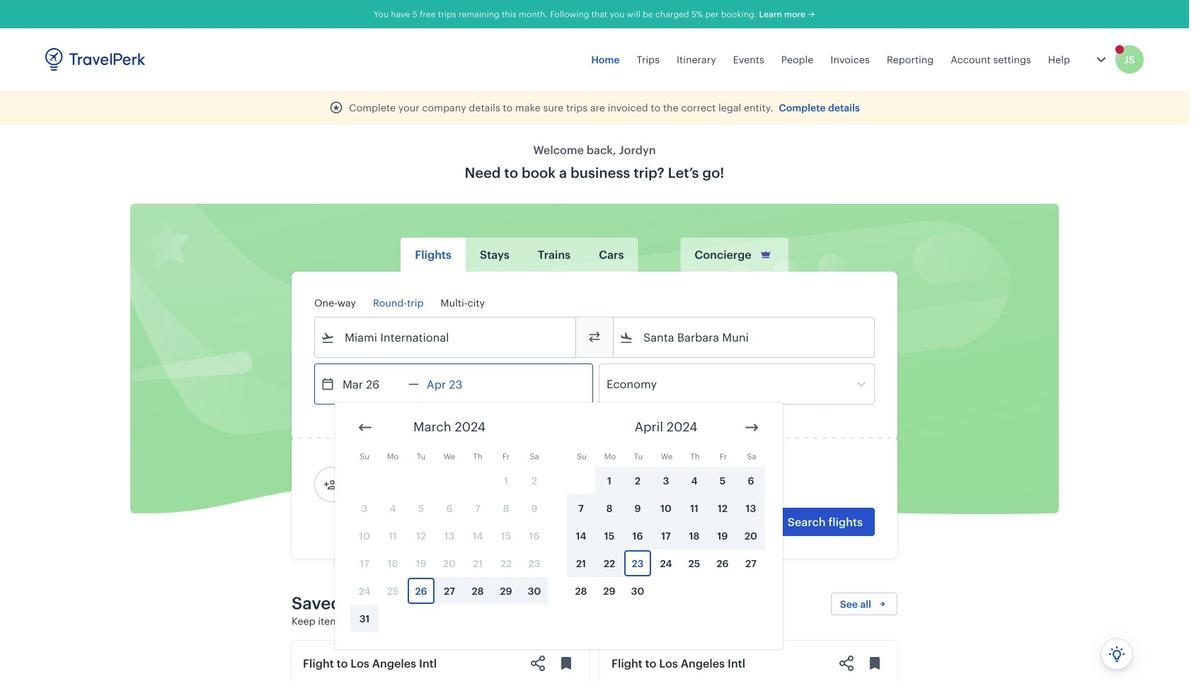 Task type: describe. For each thing, give the bounding box(es) containing it.
From search field
[[335, 326, 557, 349]]

move backward to switch to the previous month. image
[[357, 420, 374, 437]]

calendar application
[[335, 403, 1190, 650]]



Task type: locate. For each thing, give the bounding box(es) containing it.
Add first traveler search field
[[338, 474, 485, 496]]

Depart text field
[[335, 365, 409, 404]]

move forward to switch to the next month. image
[[744, 420, 761, 437]]

To search field
[[634, 326, 856, 349]]

Return text field
[[419, 365, 493, 404]]



